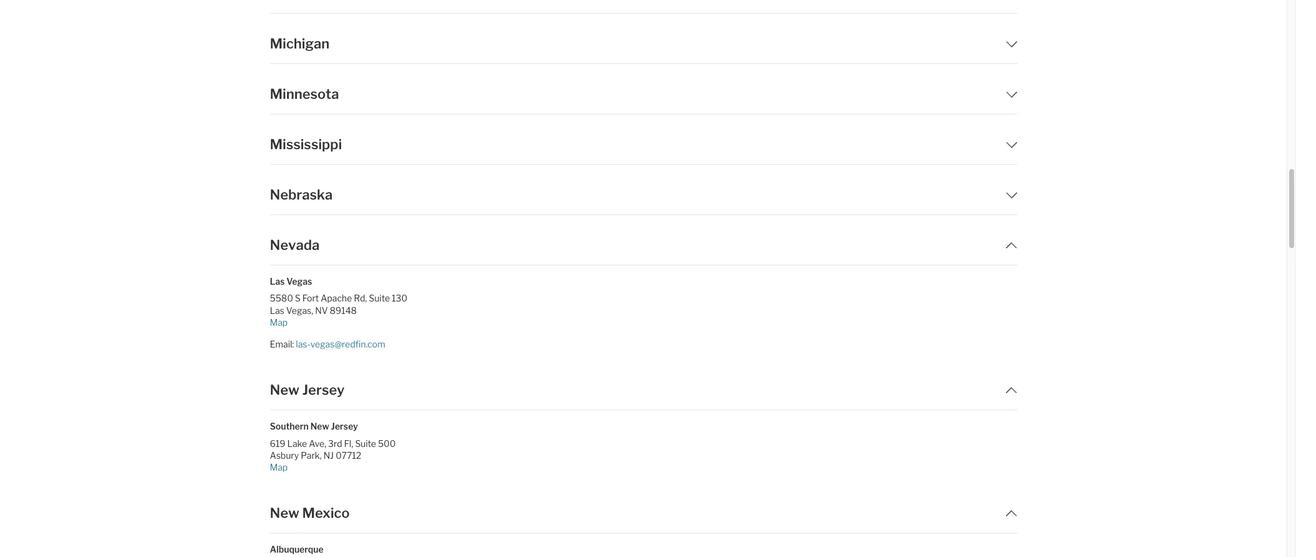 Task type: locate. For each thing, give the bounding box(es) containing it.
619 lake ave, 3rd fl, suite 500 asbury park, nj 07712 map
[[270, 439, 396, 473]]

suite right rd,
[[369, 293, 390, 304]]

0 vertical spatial las
[[270, 277, 285, 287]]

new
[[270, 383, 299, 399], [311, 422, 329, 432], [270, 506, 299, 522]]

2 map link from the top
[[270, 462, 442, 474]]

new up ave,
[[311, 422, 329, 432]]

jersey up southern new jersey
[[302, 383, 345, 399]]

new mexico
[[270, 506, 350, 522]]

map link down 07712
[[270, 462, 442, 474]]

1 map from the top
[[270, 317, 288, 328]]

map link for nevada
[[270, 317, 442, 329]]

map link
[[270, 317, 442, 329], [270, 462, 442, 474]]

0 vertical spatial new
[[270, 383, 299, 399]]

2 map from the top
[[270, 463, 288, 473]]

new up albuquerque
[[270, 506, 299, 522]]

nevada
[[270, 237, 320, 253]]

1 vertical spatial map link
[[270, 462, 442, 474]]

map down 'asbury' on the bottom
[[270, 463, 288, 473]]

fl,
[[344, 439, 353, 449]]

1 las from the top
[[270, 277, 285, 287]]

las-
[[296, 339, 311, 350]]

las up 5580
[[270, 277, 285, 287]]

0 vertical spatial map
[[270, 317, 288, 328]]

2 vertical spatial new
[[270, 506, 299, 522]]

map link for new jersey
[[270, 462, 442, 474]]

new up southern
[[270, 383, 299, 399]]

s
[[295, 293, 301, 304]]

nv
[[315, 305, 328, 316]]

2 las from the top
[[270, 305, 284, 316]]

suite for rd,
[[369, 293, 390, 304]]

lake
[[287, 439, 307, 449]]

asbury
[[270, 451, 299, 461]]

map up email:
[[270, 317, 288, 328]]

map inside 619 lake ave, 3rd fl, suite 500 asbury park, nj 07712 map
[[270, 463, 288, 473]]

jersey
[[302, 383, 345, 399], [331, 422, 358, 432]]

las inside 5580 s fort apache rd, suite 130 las vegas, nv 89148 map
[[270, 305, 284, 316]]

suite inside 619 lake ave, 3rd fl, suite 500 asbury park, nj 07712 map
[[355, 439, 376, 449]]

las
[[270, 277, 285, 287], [270, 305, 284, 316]]

1 map link from the top
[[270, 317, 442, 329]]

jersey up fl,
[[331, 422, 358, 432]]

map for asbury
[[270, 463, 288, 473]]

ave,
[[309, 439, 326, 449]]

vegas@redfin.com
[[311, 339, 385, 350]]

las down 5580
[[270, 305, 284, 316]]

albuquerque
[[270, 545, 324, 556]]

map link down 89148
[[270, 317, 442, 329]]

0 vertical spatial map link
[[270, 317, 442, 329]]

0 vertical spatial suite
[[369, 293, 390, 304]]

500
[[378, 439, 396, 449]]

1 vertical spatial las
[[270, 305, 284, 316]]

89148
[[330, 305, 357, 316]]

email: las-vegas@redfin.com
[[270, 339, 385, 350]]

1 vertical spatial map
[[270, 463, 288, 473]]

apache
[[321, 293, 352, 304]]

suite right fl,
[[355, 439, 376, 449]]

suite inside 5580 s fort apache rd, suite 130 las vegas, nv 89148 map
[[369, 293, 390, 304]]

southern
[[270, 422, 309, 432]]

map
[[270, 317, 288, 328], [270, 463, 288, 473]]

suite
[[369, 293, 390, 304], [355, 439, 376, 449]]

1 vertical spatial suite
[[355, 439, 376, 449]]

map for las
[[270, 317, 288, 328]]

map inside 5580 s fort apache rd, suite 130 las vegas, nv 89148 map
[[270, 317, 288, 328]]



Task type: describe. For each thing, give the bounding box(es) containing it.
nj
[[324, 451, 334, 461]]

rd,
[[354, 293, 367, 304]]

new jersey
[[270, 383, 345, 399]]

park,
[[301, 451, 322, 461]]

michigan
[[270, 35, 330, 52]]

nebraska
[[270, 187, 333, 203]]

0 vertical spatial jersey
[[302, 383, 345, 399]]

email:
[[270, 339, 294, 350]]

1 vertical spatial jersey
[[331, 422, 358, 432]]

130
[[392, 293, 408, 304]]

mississippi
[[270, 136, 342, 153]]

new for mexico
[[270, 506, 299, 522]]

07712
[[336, 451, 361, 461]]

5580 s fort apache rd, suite 130 las vegas, nv 89148 map
[[270, 293, 408, 328]]

las-vegas@redfin.com link
[[296, 339, 385, 350]]

1 vertical spatial new
[[311, 422, 329, 432]]

619
[[270, 439, 286, 449]]

3rd
[[328, 439, 342, 449]]

vegas
[[287, 277, 312, 287]]

las vegas
[[270, 277, 312, 287]]

suite for fl,
[[355, 439, 376, 449]]

minnesota
[[270, 86, 339, 102]]

southern new jersey
[[270, 422, 358, 432]]

new for jersey
[[270, 383, 299, 399]]

mexico
[[302, 506, 350, 522]]

vegas,
[[286, 305, 313, 316]]

5580
[[270, 293, 293, 304]]

fort
[[303, 293, 319, 304]]



Task type: vqa. For each thing, say whether or not it's contained in the screenshot.
The 07712
yes



